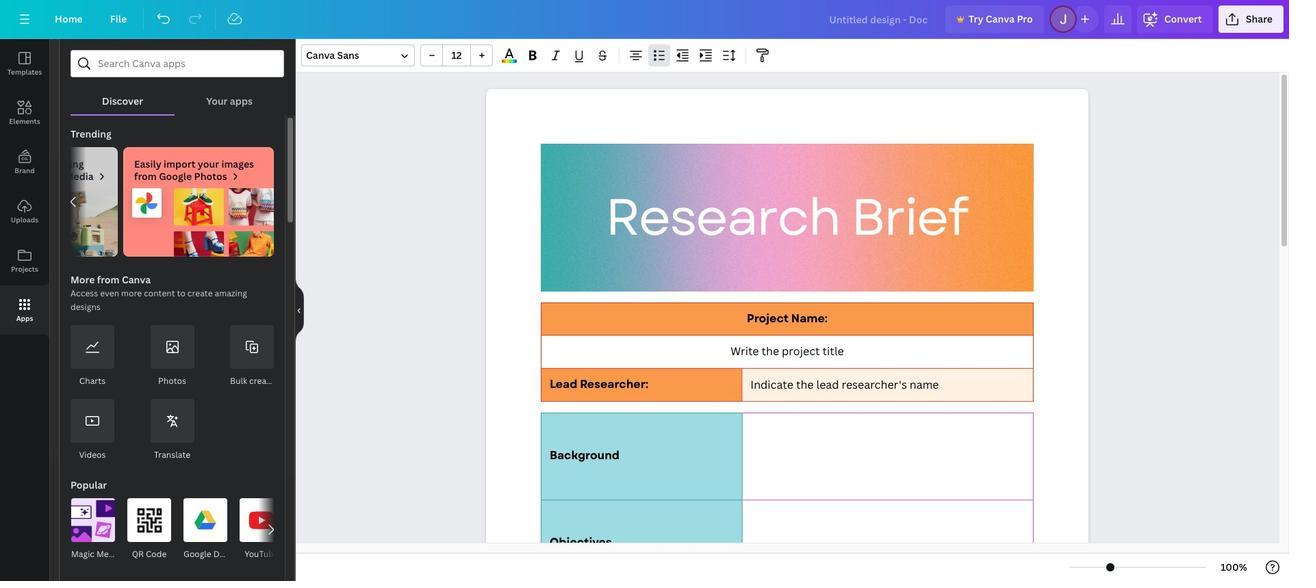 Task type: describe. For each thing, give the bounding box(es) containing it.
Search Canva apps search field
[[98, 51, 257, 77]]

charts
[[79, 375, 106, 387]]

brand button
[[0, 138, 49, 187]]

main menu bar
[[0, 0, 1289, 39]]

canva sans button
[[301, 44, 415, 66]]

templates
[[7, 67, 42, 77]]

apps
[[16, 314, 33, 323]]

canva inside the "more from canva access even more content to create amazing designs"
[[122, 273, 151, 286]]

drive
[[213, 548, 235, 560]]

elements button
[[0, 88, 49, 138]]

home
[[55, 12, 83, 25]]

content
[[144, 288, 175, 299]]

projects
[[11, 264, 38, 274]]

bulk
[[230, 375, 247, 387]]

more from canva access even more content to create amazing designs
[[71, 273, 247, 313]]

research
[[605, 181, 840, 255]]

side panel tab list
[[0, 39, 49, 335]]

the google photos logo is positioned on the left side. to the right of the logo, there is a grid containing four images. these images display colorful shoes, shirts, or chairs. image
[[123, 188, 274, 257]]

videos
[[79, 449, 106, 461]]

discover
[[102, 94, 143, 107]]

sans
[[337, 49, 359, 62]]

100%
[[1221, 561, 1247, 574]]

share
[[1246, 12, 1273, 25]]

elements
[[9, 116, 40, 126]]

brief
[[851, 181, 968, 255]]

your apps
[[206, 94, 253, 107]]

access
[[71, 288, 98, 299]]

even
[[100, 288, 119, 299]]

your apps button
[[175, 77, 284, 114]]

color range image
[[502, 60, 517, 63]]

templates button
[[0, 39, 49, 88]]

pro
[[1017, 12, 1033, 25]]

brand
[[15, 166, 35, 175]]

magic media
[[71, 548, 121, 560]]

media
[[96, 548, 121, 560]]

easily import your images from google photos
[[134, 157, 254, 183]]

convert button
[[1137, 5, 1213, 33]]

more
[[121, 288, 142, 299]]

canva inside button
[[986, 12, 1015, 25]]

from inside the "more from canva access even more content to create amazing designs"
[[97, 273, 120, 286]]

try canva pro button
[[945, 5, 1044, 33]]

try
[[969, 12, 983, 25]]

code
[[146, 548, 167, 560]]

photos inside the more from canva element
[[158, 375, 186, 387]]

bulk create
[[230, 375, 274, 387]]

home link
[[44, 5, 94, 33]]

more from canva element
[[71, 325, 274, 462]]

Design title text field
[[818, 5, 940, 33]]

hide image
[[295, 277, 304, 343]]



Task type: locate. For each thing, give the bounding box(es) containing it.
import
[[164, 157, 195, 170]]

Research Brief text field
[[486, 89, 1089, 581]]

amazing
[[215, 288, 247, 299]]

0 vertical spatial from
[[134, 170, 157, 183]]

create
[[187, 288, 213, 299], [249, 375, 274, 387]]

from inside easily import your images from google photos
[[134, 170, 157, 183]]

0 vertical spatial photos
[[194, 170, 227, 183]]

qr
[[132, 548, 144, 560]]

1 vertical spatial canva
[[306, 49, 335, 62]]

1 horizontal spatial from
[[134, 170, 157, 183]]

google inside easily import your images from google photos
[[159, 170, 192, 183]]

try canva pro
[[969, 12, 1033, 25]]

– – number field
[[447, 49, 466, 62]]

1 vertical spatial google
[[183, 548, 211, 560]]

discover button
[[71, 77, 175, 114]]

1 horizontal spatial create
[[249, 375, 274, 387]]

canva right try
[[986, 12, 1015, 25]]

group
[[420, 44, 493, 66]]

canva up more
[[122, 273, 151, 286]]

easily
[[134, 157, 161, 170]]

canva left sans
[[306, 49, 335, 62]]

textbox with the sentence, 'a rover exploring mars' over an image of a rover exploring mars image
[[0, 188, 118, 257]]

photos up the google photos logo is positioned on the left side. to the right of the logo, there is a grid containing four images. these images display colorful shoes, shirts, or chairs.
[[194, 170, 227, 183]]

canva sans
[[306, 49, 359, 62]]

100% button
[[1212, 557, 1256, 578]]

apps button
[[0, 285, 49, 335]]

google
[[159, 170, 192, 183], [183, 548, 211, 560]]

1 horizontal spatial canva
[[306, 49, 335, 62]]

2 horizontal spatial canva
[[986, 12, 1015, 25]]

1 vertical spatial photos
[[158, 375, 186, 387]]

uploads
[[11, 215, 38, 225]]

magic
[[71, 548, 94, 560]]

qr code
[[132, 548, 167, 560]]

1 vertical spatial create
[[249, 375, 274, 387]]

google drive
[[183, 548, 235, 560]]

0 horizontal spatial create
[[187, 288, 213, 299]]

canva
[[986, 12, 1015, 25], [306, 49, 335, 62], [122, 273, 151, 286]]

projects button
[[0, 236, 49, 285]]

0 horizontal spatial from
[[97, 273, 120, 286]]

to
[[177, 288, 185, 299]]

photos left bulk
[[158, 375, 186, 387]]

2 vertical spatial canva
[[122, 273, 151, 286]]

convert
[[1164, 12, 1202, 25]]

photos inside easily import your images from google photos
[[194, 170, 227, 183]]

google left drive
[[183, 548, 211, 560]]

file
[[110, 12, 127, 25]]

file button
[[99, 5, 138, 33]]

from up 'even' on the left of the page
[[97, 273, 120, 286]]

apps
[[230, 94, 253, 107]]

0 vertical spatial canva
[[986, 12, 1015, 25]]

google left your
[[159, 170, 192, 183]]

more
[[71, 273, 95, 286]]

popular
[[71, 479, 107, 492]]

1 vertical spatial from
[[97, 273, 120, 286]]

0 vertical spatial create
[[187, 288, 213, 299]]

images
[[221, 157, 254, 170]]

research brief
[[605, 181, 968, 255]]

translate
[[154, 449, 190, 461]]

uploads button
[[0, 187, 49, 236]]

your
[[198, 157, 219, 170]]

create inside the "more from canva access even more content to create amazing designs"
[[187, 288, 213, 299]]

share button
[[1219, 5, 1284, 33]]

from
[[134, 170, 157, 183], [97, 273, 120, 286]]

trending
[[71, 127, 111, 140]]

create inside the more from canva element
[[249, 375, 274, 387]]

create right bulk
[[249, 375, 274, 387]]

your
[[206, 94, 228, 107]]

photos
[[194, 170, 227, 183], [158, 375, 186, 387]]

canva inside popup button
[[306, 49, 335, 62]]

youtube
[[245, 548, 279, 560]]

from left import
[[134, 170, 157, 183]]

0 horizontal spatial photos
[[158, 375, 186, 387]]

0 vertical spatial google
[[159, 170, 192, 183]]

0 horizontal spatial canva
[[122, 273, 151, 286]]

1 horizontal spatial photos
[[194, 170, 227, 183]]

designs
[[71, 301, 101, 313]]

create right to
[[187, 288, 213, 299]]



Task type: vqa. For each thing, say whether or not it's contained in the screenshot.
from within 'Easily import your images from Google Photos'
yes



